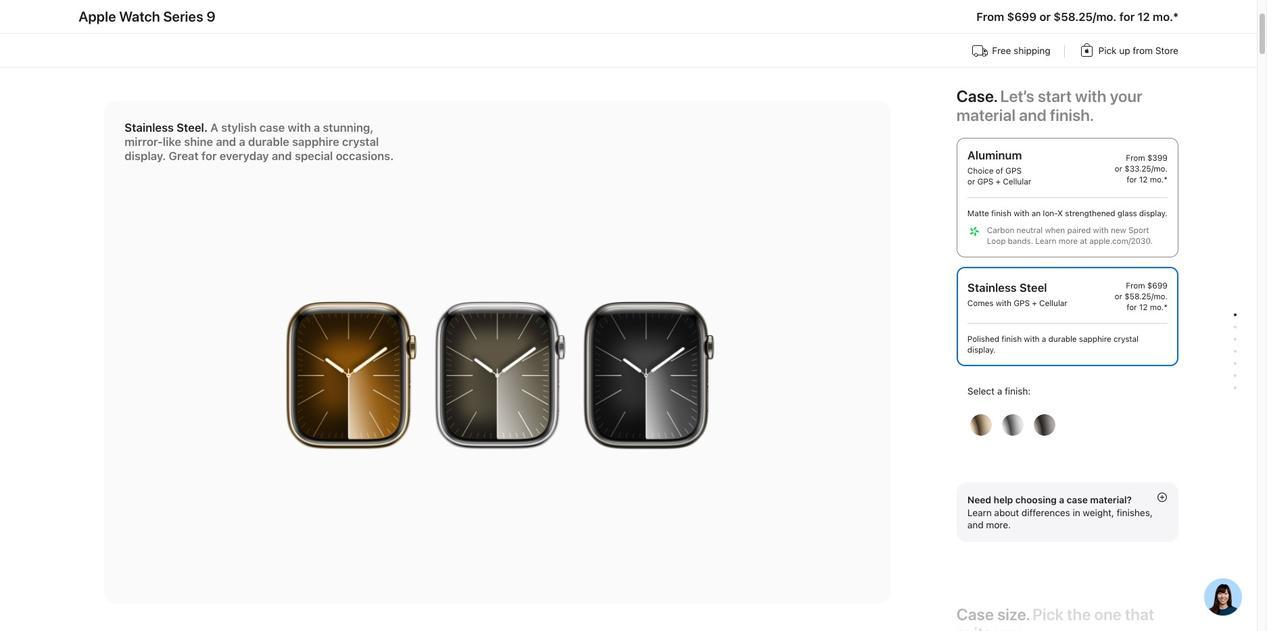 Task type: describe. For each thing, give the bounding box(es) containing it.
0 vertical spatial gps
[[1005, 166, 1022, 176]]

0 horizontal spatial $699
[[1007, 10, 1037, 24]]

in
[[1073, 508, 1080, 519]]

finishes,
[[1117, 508, 1153, 519]]

stunning,
[[323, 121, 373, 135]]

sapphire inside polished finish with a durable sapphire crystal display.
[[1079, 335, 1111, 344]]

select a finish:
[[967, 386, 1031, 397]]

everyday
[[219, 149, 269, 163]]

differences
[[1021, 508, 1070, 519]]

a up "everyday"
[[239, 135, 245, 149]]

great
[[169, 149, 199, 163]]

and inside let's start with your material and finish.
[[1019, 105, 1047, 125]]

a inside polished finish with a durable sapphire crystal display.
[[1042, 335, 1046, 344]]

and left special
[[272, 149, 292, 163]]

a up special
[[313, 121, 320, 135]]

apple.com/2030.
[[1089, 237, 1153, 246]]

let's
[[1000, 87, 1034, 106]]

with left an
[[1014, 209, 1029, 218]]

occasions.
[[336, 149, 394, 163]]

x
[[1057, 209, 1063, 218]]

12 for aluminum
[[1139, 175, 1148, 185]]

* for stainless steel
[[1164, 303, 1167, 312]]

a
[[210, 121, 218, 135]]

and down the a
[[216, 135, 236, 149]]

0 vertical spatial from
[[976, 10, 1004, 24]]

more.
[[986, 520, 1011, 531]]

durable inside the a stylish case with a stunning, mirror-like shine and a durable sapphire crystal display. great for everyday and special occasions.
[[248, 135, 289, 149]]

choosing
[[1015, 495, 1057, 506]]

$399
[[1147, 154, 1167, 163]]

the
[[1067, 605, 1091, 625]]

case inside the a stylish case with a stunning, mirror-like shine and a durable sapphire crystal display. great for everyday and special occasions.
[[259, 121, 285, 135]]

carbon neutral image
[[967, 225, 981, 239]]

store
[[1155, 45, 1178, 56]]

or inside aluminum choice of gps or gps + cellular
[[967, 177, 975, 187]]

free
[[992, 45, 1011, 56]]

0 vertical spatial from $699 or $58.25 /mo. for 12 mo. *
[[976, 10, 1178, 24]]

a inside need help choosing a case material? learn about differences in weight, finishes, and more.
[[1059, 495, 1064, 506]]

with inside stainless steel comes with gps + cellular
[[996, 299, 1011, 309]]

gps inside stainless steel comes with gps + cellular
[[1014, 299, 1030, 309]]

$33.25
[[1124, 165, 1151, 174]]

stainless for stainless steel.
[[124, 121, 174, 135]]

0 vertical spatial $58.25
[[1053, 10, 1093, 24]]

case size.
[[957, 605, 1033, 625]]

1 vertical spatial gps
[[977, 177, 993, 187]]

cellular inside aluminum choice of gps or gps + cellular
[[1003, 177, 1031, 187]]

one
[[1094, 605, 1122, 625]]

case
[[957, 605, 994, 625]]

material?
[[1090, 495, 1132, 506]]

apple watch series 9
[[79, 8, 216, 25]]

start
[[1038, 87, 1072, 106]]

matte finish with an ion-x strengthened glass display.
[[967, 209, 1167, 218]]

polished
[[967, 335, 999, 344]]

and inside need help choosing a case material? learn about differences in weight, finishes, and more.
[[967, 520, 983, 531]]

display. inside the a stylish case with a stunning, mirror-like shine and a durable sapphire crystal display. great for everyday and special occasions.
[[124, 149, 166, 163]]

0 vertical spatial *
[[1173, 10, 1178, 24]]

or inside from $399 or $33.25 /mo. for 12 mo. *
[[1115, 165, 1122, 174]]

with inside let's start with your material and finish.
[[1075, 87, 1107, 106]]

with inside carbon neutral when paired with new sport loop bands. learn more at apple.com/2030.
[[1093, 226, 1109, 235]]

12 for stainless steel
[[1139, 303, 1148, 312]]

for up up
[[1119, 10, 1135, 24]]

/mo. for stainless steel
[[1151, 292, 1167, 302]]

that
[[1125, 605, 1154, 625]]

loop
[[987, 237, 1006, 246]]

+ inside stainless steel comes with gps + cellular
[[1032, 299, 1037, 309]]

shine
[[184, 135, 213, 149]]

a stylish case with a stunning, mirror-like shine and a durable sapphire crystal display. great for everyday and special occasions.
[[124, 121, 394, 163]]

more
[[1059, 237, 1078, 246]]

neutral
[[1017, 226, 1043, 235]]

list containing free shipping
[[79, 41, 1178, 64]]

apple watch series 9 link
[[79, 7, 216, 26]]

for inside from $399 or $33.25 /mo. for 12 mo. *
[[1126, 175, 1137, 185]]

bands.
[[1008, 237, 1033, 246]]

0 vertical spatial 12
[[1137, 10, 1150, 24]]

aluminum choice of gps or gps + cellular
[[967, 149, 1031, 187]]

pick the one that suits you.
[[957, 605, 1154, 631]]

stainless for stainless steel comes with gps + cellular
[[967, 282, 1017, 295]]

suits
[[957, 624, 992, 631]]

carbon neutral when paired with new sport loop bands. learn more at apple.com/2030.
[[987, 226, 1153, 246]]

finish for steel
[[1001, 335, 1022, 344]]

series 9
[[163, 8, 216, 25]]

polished finish with a durable sapphire crystal display.
[[967, 335, 1139, 355]]

mo. for aluminum
[[1150, 175, 1164, 185]]

0 vertical spatial /mo.
[[1093, 10, 1116, 24]]

apple
[[79, 8, 116, 25]]

display. inside polished finish with a durable sapphire crystal display.
[[967, 345, 996, 355]]

need
[[967, 495, 991, 506]]

up
[[1119, 45, 1130, 56]]

shipping
[[1014, 45, 1050, 56]]

let's start with your material and finish.
[[957, 87, 1142, 125]]

finish.
[[1050, 105, 1094, 125]]

* for aluminum
[[1164, 175, 1167, 185]]



Task type: locate. For each thing, give the bounding box(es) containing it.
1 vertical spatial $58.25
[[1124, 292, 1151, 302]]

$699 up 'free shipping'
[[1007, 10, 1037, 24]]

help
[[994, 495, 1013, 506]]

+ down steel
[[1032, 299, 1037, 309]]

sapphire inside the a stylish case with a stunning, mirror-like shine and a durable sapphire crystal display. great for everyday and special occasions.
[[292, 135, 339, 149]]

1 vertical spatial from
[[1126, 154, 1145, 163]]

of
[[996, 166, 1003, 176]]

at
[[1080, 237, 1087, 246]]

1 vertical spatial $699
[[1147, 281, 1167, 291]]

strengthened
[[1065, 209, 1115, 218]]

from inside from $399 or $33.25 /mo. for 12 mo. *
[[1126, 154, 1145, 163]]

mo. inside from $399 or $33.25 /mo. for 12 mo. *
[[1150, 175, 1164, 185]]

from up $33.25 on the right of page
[[1126, 154, 1145, 163]]

gps right of
[[1005, 166, 1022, 176]]

* inside from $399 or $33.25 /mo. for 12 mo. *
[[1164, 175, 1167, 185]]

with inside the a stylish case with a stunning, mirror-like shine and a durable sapphire crystal display. great for everyday and special occasions.
[[287, 121, 311, 135]]

with left new
[[1093, 226, 1109, 235]]

mo.
[[1153, 10, 1173, 24], [1150, 175, 1164, 185], [1150, 303, 1164, 312]]

1 vertical spatial cellular
[[1039, 299, 1067, 309]]

finish
[[991, 209, 1011, 218], [1001, 335, 1022, 344]]

when
[[1045, 226, 1065, 235]]

0 horizontal spatial case
[[259, 121, 285, 135]]

stainless steel.
[[124, 121, 208, 135]]

durable up "everyday"
[[248, 135, 289, 149]]

sapphire
[[292, 135, 339, 149], [1079, 335, 1111, 344]]

$699
[[1007, 10, 1037, 24], [1147, 281, 1167, 291]]

0 horizontal spatial learn
[[967, 508, 992, 519]]

1 vertical spatial case
[[1067, 495, 1088, 506]]

paired
[[1067, 226, 1091, 235]]

$699 down apple.com/2030.
[[1147, 281, 1167, 291]]

and left finish.
[[1019, 105, 1047, 125]]

mo. for stainless steel
[[1150, 303, 1164, 312]]

carbon
[[987, 226, 1014, 235]]

a left finish:
[[997, 386, 1002, 397]]

1 horizontal spatial stainless
[[967, 282, 1017, 295]]

0 vertical spatial learn
[[1035, 237, 1056, 246]]

display. up sport at the right top of the page
[[1139, 209, 1167, 218]]

1 vertical spatial /mo.
[[1151, 165, 1167, 174]]

0 vertical spatial sapphire
[[292, 135, 339, 149]]

your
[[1110, 87, 1142, 106]]

pick left the
[[1033, 605, 1064, 625]]

1 vertical spatial from $699 or $58.25 /mo. for 12 mo. *
[[1115, 281, 1167, 312]]

pick up from store
[[1098, 45, 1178, 56]]

learn down need
[[967, 508, 992, 519]]

12 inside from $399 or $33.25 /mo. for 12 mo. *
[[1139, 175, 1148, 185]]

durable
[[248, 135, 289, 149], [1048, 335, 1077, 344]]

0 vertical spatial display.
[[124, 149, 166, 163]]

cellular down of
[[1003, 177, 1031, 187]]

1 vertical spatial crystal
[[1113, 335, 1139, 344]]

for inside from $699 or $58.25 /mo. for 12 mo. *
[[1126, 303, 1137, 312]]

learn
[[1035, 237, 1056, 246], [967, 508, 992, 519]]

display. down polished
[[967, 345, 996, 355]]

0 horizontal spatial display.
[[124, 149, 166, 163]]

with right comes
[[996, 299, 1011, 309]]

a down stainless steel comes with gps + cellular at the top of the page
[[1042, 335, 1046, 344]]

from up free
[[976, 10, 1004, 24]]

*
[[1173, 10, 1178, 24], [1164, 175, 1167, 185], [1164, 303, 1167, 312]]

0 vertical spatial crystal
[[342, 135, 379, 149]]

from $699 or $58.25 /mo. for 12 mo. *
[[976, 10, 1178, 24], [1115, 281, 1167, 312]]

1 horizontal spatial crystal
[[1113, 335, 1139, 344]]

stainless
[[124, 121, 174, 135], [967, 282, 1017, 295]]

or down choice on the right of page
[[967, 177, 975, 187]]

1 vertical spatial learn
[[967, 508, 992, 519]]

cellular down steel
[[1039, 299, 1067, 309]]

pick
[[1098, 45, 1117, 56], [1033, 605, 1064, 625]]

0 horizontal spatial pick
[[1033, 605, 1064, 625]]

/mo. up pick up from store
[[1093, 10, 1116, 24]]

from $699 or $58.25 /mo. for 12 mo. * down apple.com/2030.
[[1115, 281, 1167, 312]]

pick inside list
[[1098, 45, 1117, 56]]

learn down when
[[1035, 237, 1056, 246]]

$699 inside from $699 or $58.25 /mo. for 12 mo. *
[[1147, 281, 1167, 291]]

matte
[[967, 209, 989, 218]]

you.
[[995, 624, 1026, 631]]

comes
[[967, 299, 994, 309]]

weight,
[[1083, 508, 1114, 519]]

a up differences
[[1059, 495, 1064, 506]]

a
[[313, 121, 320, 135], [239, 135, 245, 149], [1042, 335, 1046, 344], [997, 386, 1002, 397], [1059, 495, 1064, 506]]

durable down stainless steel comes with gps + cellular at the top of the page
[[1048, 335, 1077, 344]]

special
[[295, 149, 333, 163]]

1 vertical spatial durable
[[1048, 335, 1077, 344]]

size.
[[997, 605, 1029, 625]]

or down apple.com/2030.
[[1115, 292, 1122, 302]]

stainless inside stainless steel comes with gps + cellular
[[967, 282, 1017, 295]]

1 vertical spatial display.
[[1139, 209, 1167, 218]]

mirror-
[[124, 135, 163, 149]]

for inside the a stylish case with a stunning, mirror-like shine and a durable sapphire crystal display. great for everyday and special occasions.
[[201, 149, 217, 163]]

0 vertical spatial mo.
[[1153, 10, 1173, 24]]

/mo. down $399
[[1151, 165, 1167, 174]]

0 vertical spatial cellular
[[1003, 177, 1031, 187]]

0 vertical spatial $699
[[1007, 10, 1037, 24]]

/mo. down apple.com/2030.
[[1151, 292, 1167, 302]]

/mo. for aluminum
[[1151, 165, 1167, 174]]

1 vertical spatial +
[[1032, 299, 1037, 309]]

finish up the carbon
[[991, 209, 1011, 218]]

1 vertical spatial stainless
[[967, 282, 1017, 295]]

gps down choice on the right of page
[[977, 177, 993, 187]]

$58.25 inside from $699 or $58.25 /mo. for 12 mo. *
[[1124, 292, 1151, 302]]

1 horizontal spatial cellular
[[1039, 299, 1067, 309]]

about
[[994, 508, 1019, 519]]

1 vertical spatial pick
[[1033, 605, 1064, 625]]

crystal inside polished finish with a durable sapphire crystal display.
[[1113, 335, 1139, 344]]

ion-
[[1043, 209, 1057, 218]]

0 vertical spatial finish
[[991, 209, 1011, 218]]

crystal
[[342, 135, 379, 149], [1113, 335, 1139, 344]]

from down apple.com/2030.
[[1126, 281, 1145, 291]]

pick for up
[[1098, 45, 1117, 56]]

learn inside need help choosing a case material? learn about differences in weight, finishes, and more.
[[967, 508, 992, 519]]

0 horizontal spatial crystal
[[342, 135, 379, 149]]

0 horizontal spatial sapphire
[[292, 135, 339, 149]]

0 vertical spatial case
[[259, 121, 285, 135]]

learn inside carbon neutral when paired with new sport loop bands. learn more at apple.com/2030.
[[1035, 237, 1056, 246]]

case inside need help choosing a case material? learn about differences in weight, finishes, and more.
[[1067, 495, 1088, 506]]

and left more.
[[967, 520, 983, 531]]

1 horizontal spatial durable
[[1048, 335, 1077, 344]]

2 vertical spatial /mo.
[[1151, 292, 1167, 302]]

new
[[1111, 226, 1126, 235]]

durable inside polished finish with a durable sapphire crystal display.
[[1048, 335, 1077, 344]]

case
[[259, 121, 285, 135], [1067, 495, 1088, 506]]

0 horizontal spatial +
[[996, 177, 1001, 187]]

from $399 or $33.25 /mo. for 12 mo. *
[[1115, 154, 1167, 185]]

+ inside aluminum choice of gps or gps + cellular
[[996, 177, 1001, 187]]

0 horizontal spatial stainless
[[124, 121, 174, 135]]

/mo. inside from $699 or $58.25 /mo. for 12 mo. *
[[1151, 292, 1167, 302]]

0 horizontal spatial durable
[[248, 135, 289, 149]]

12 inside from $699 or $58.25 /mo. for 12 mo. *
[[1139, 303, 1148, 312]]

aluminum
[[967, 149, 1022, 162]]

finish inside polished finish with a durable sapphire crystal display.
[[1001, 335, 1022, 344]]

from $699 or $58.25 /mo. for 12 mo. * up shipping
[[976, 10, 1178, 24]]

1 horizontal spatial display.
[[967, 345, 996, 355]]

1 vertical spatial sapphire
[[1079, 335, 1111, 344]]

1 horizontal spatial $58.25
[[1124, 292, 1151, 302]]

case.
[[957, 87, 1000, 106]]

glass
[[1117, 209, 1137, 218]]

1 vertical spatial mo.
[[1150, 175, 1164, 185]]

1 horizontal spatial learn
[[1035, 237, 1056, 246]]

+
[[996, 177, 1001, 187], [1032, 299, 1037, 309]]

from inside from $699 or $58.25 /mo. for 12 mo. *
[[1126, 281, 1145, 291]]

free shipping
[[992, 45, 1050, 56]]

* inside from $699 or $58.25 /mo. for 12 mo. *
[[1164, 303, 1167, 312]]

front face of stainless steel cases, side-by-side comparison of finishes, silver, gold, graphite image
[[104, 101, 890, 604]]

1 horizontal spatial case
[[1067, 495, 1088, 506]]

2 vertical spatial 12
[[1139, 303, 1148, 312]]

from for aluminum
[[1126, 154, 1145, 163]]

stainless steel comes with gps + cellular
[[967, 282, 1067, 309]]

steel.
[[176, 121, 208, 135]]

0 vertical spatial +
[[996, 177, 1001, 187]]

case up in
[[1067, 495, 1088, 506]]

pick left up
[[1098, 45, 1117, 56]]

with
[[1075, 87, 1107, 106], [287, 121, 311, 135], [1014, 209, 1029, 218], [1093, 226, 1109, 235], [996, 299, 1011, 309], [1024, 335, 1040, 344]]

2 vertical spatial from
[[1126, 281, 1145, 291]]

crystal inside the a stylish case with a stunning, mirror-like shine and a durable sapphire crystal display. great for everyday and special occasions.
[[342, 135, 379, 149]]

display. down mirror- on the top left of the page
[[124, 149, 166, 163]]

for
[[1119, 10, 1135, 24], [201, 149, 217, 163], [1126, 175, 1137, 185], [1126, 303, 1137, 312]]

finish right polished
[[1001, 335, 1022, 344]]

2 vertical spatial gps
[[1014, 299, 1030, 309]]

from for stainless steel
[[1126, 281, 1145, 291]]

from
[[1133, 45, 1153, 56]]

+ down of
[[996, 177, 1001, 187]]

/mo.
[[1093, 10, 1116, 24], [1151, 165, 1167, 174], [1151, 292, 1167, 302]]

steel
[[1019, 282, 1047, 295]]

2 vertical spatial *
[[1164, 303, 1167, 312]]

0 horizontal spatial $58.25
[[1053, 10, 1093, 24]]

from
[[976, 10, 1004, 24], [1126, 154, 1145, 163], [1126, 281, 1145, 291]]

list
[[79, 41, 1178, 64]]

1 horizontal spatial pick
[[1098, 45, 1117, 56]]

with down stainless steel comes with gps + cellular at the top of the page
[[1024, 335, 1040, 344]]

pick for the
[[1033, 605, 1064, 625]]

0 vertical spatial stainless
[[124, 121, 174, 135]]

need help choosing a case material? learn about differences in weight, finishes, and more.
[[967, 495, 1153, 531]]

for down apple.com/2030.
[[1126, 303, 1137, 312]]

1 vertical spatial finish
[[1001, 335, 1022, 344]]

with left your
[[1075, 87, 1107, 106]]

select
[[967, 386, 995, 397]]

$58.25
[[1053, 10, 1093, 24], [1124, 292, 1151, 302]]

mo. inside from $699 or $58.25 /mo. for 12 mo. *
[[1150, 303, 1164, 312]]

finish for choice
[[991, 209, 1011, 218]]

an
[[1031, 209, 1041, 218]]

1 horizontal spatial sapphire
[[1079, 335, 1111, 344]]

and
[[1019, 105, 1047, 125], [216, 135, 236, 149], [272, 149, 292, 163], [967, 520, 983, 531]]

0 vertical spatial pick
[[1098, 45, 1117, 56]]

1 horizontal spatial $699
[[1147, 281, 1167, 291]]

sport
[[1128, 226, 1149, 235]]

gps
[[1005, 166, 1022, 176], [977, 177, 993, 187], [1014, 299, 1030, 309]]

2 horizontal spatial display.
[[1139, 209, 1167, 218]]

stylish
[[221, 121, 257, 135]]

with up special
[[287, 121, 311, 135]]

1 horizontal spatial +
[[1032, 299, 1037, 309]]

0 vertical spatial durable
[[248, 135, 289, 149]]

for down $33.25 on the right of page
[[1126, 175, 1137, 185]]

2 vertical spatial display.
[[967, 345, 996, 355]]

display.
[[124, 149, 166, 163], [1139, 209, 1167, 218], [967, 345, 996, 355]]

/mo. inside from $399 or $33.25 /mo. for 12 mo. *
[[1151, 165, 1167, 174]]

cellular inside stainless steel comes with gps + cellular
[[1039, 299, 1067, 309]]

gps down steel
[[1014, 299, 1030, 309]]

finish:
[[1005, 386, 1031, 397]]

pick inside pick the one that suits you.
[[1033, 605, 1064, 625]]

or left $33.25 on the right of page
[[1115, 165, 1122, 174]]

2 vertical spatial mo.
[[1150, 303, 1164, 312]]

like
[[163, 135, 181, 149]]

12
[[1137, 10, 1150, 24], [1139, 175, 1148, 185], [1139, 303, 1148, 312]]

for down the shine
[[201, 149, 217, 163]]

material
[[957, 105, 1016, 125]]

choice
[[967, 166, 993, 176]]

watch
[[119, 8, 160, 25]]

stainless up mirror- on the top left of the page
[[124, 121, 174, 135]]

0 horizontal spatial cellular
[[1003, 177, 1031, 187]]

case right stylish
[[259, 121, 285, 135]]

with inside polished finish with a durable sapphire crystal display.
[[1024, 335, 1040, 344]]

1 vertical spatial *
[[1164, 175, 1167, 185]]

1 vertical spatial 12
[[1139, 175, 1148, 185]]

or up shipping
[[1039, 10, 1051, 24]]

stainless up comes
[[967, 282, 1017, 295]]



Task type: vqa. For each thing, say whether or not it's contained in the screenshot.
the bottommost ORANGE "image"
no



